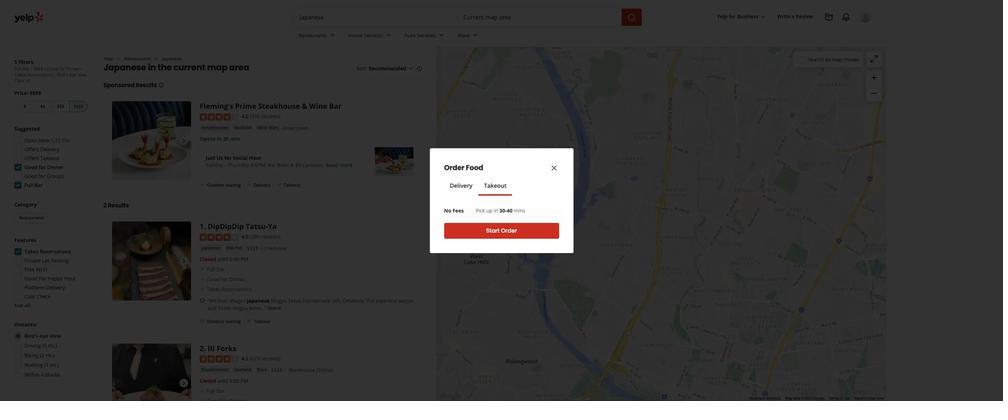 Task type: vqa. For each thing, say whether or not it's contained in the screenshot.
left Photo of Sarah G.
no



Task type: describe. For each thing, give the bounding box(es) containing it.
takes reservations inside group
[[24, 248, 71, 255]]

fleming's
[[200, 101, 233, 111]]

map
[[786, 397, 793, 401]]

slideshow element for 2
[[112, 344, 191, 401]]

2 vertical spatial takes
[[207, 286, 220, 293]]

free
[[24, 266, 35, 273]]

4.0 (398 reviews)
[[242, 113, 281, 120]]

order food dialog
[[0, 0, 1004, 401]]

4
[[41, 372, 44, 378]]

notifications image
[[842, 13, 851, 22]]

map data ©2023 google
[[786, 397, 825, 401]]

5 filters full bar • $$$$ • good for dinner • takes reservations • bird's-eye view clear all
[[14, 59, 87, 84]]

seating for delivery
[[226, 182, 241, 188]]

2 for 2 results
[[104, 202, 107, 210]]

closed until 5:00 pm for iii
[[200, 378, 248, 385]]

0 horizontal spatial hour
[[64, 275, 76, 282]]

wine bars
[[257, 125, 279, 131]]

0 horizontal spatial wagyu
[[233, 305, 248, 311]]

1 horizontal spatial restaurants link
[[293, 26, 343, 47]]

map for report
[[869, 397, 876, 401]]

bar inside just us for social hour sunday - thursday 4-6pm, bar bites & $9 cocktails read more
[[268, 162, 276, 168]]

2 results
[[104, 202, 129, 210]]

takeout tab panel
[[444, 196, 513, 199]]

$
[[24, 104, 26, 110]]

cocktails
[[302, 162, 323, 168]]

closed until 5:00 pm for dipdipdip
[[200, 256, 248, 263]]

use
[[844, 397, 851, 401]]

(380
[[250, 233, 260, 240]]

review
[[796, 13, 814, 20]]

previous image for 4.0 (398 reviews)
[[115, 137, 124, 145]]

takeout down were..."
[[254, 319, 271, 325]]

full inside 5 filters full bar • $$$$ • good for dinner • takes reservations • bird's-eye view clear all
[[14, 66, 21, 72]]

social
[[233, 154, 248, 161]]

no fees
[[444, 207, 464, 214]]

results for 2 results
[[108, 202, 129, 210]]

takes inside 5 filters full bar • $$$$ • good for dinner • takes reservations • bird's-eye view clear all
[[14, 72, 26, 78]]

wine bars link
[[256, 124, 280, 131]]

16 checkmark v2 image for takes reservations
[[200, 287, 206, 292]]

fleming's prime steakhouse & wine bar
[[200, 101, 342, 111]]

0 horizontal spatial japanese link
[[162, 56, 181, 62]]

for up had:
[[221, 276, 228, 283]]

view inside 5 filters full bar • $$$$ • good for dinner • takes reservations • bird's-eye view clear all
[[78, 72, 87, 78]]

0 vertical spatial wine
[[309, 101, 327, 111]]

free wi-fi
[[24, 266, 47, 273]]

keyboard shortcuts
[[750, 397, 781, 401]]

start
[[486, 227, 500, 235]]

reservations inside 5 filters full bar • $$$$ • good for dinner • takes reservations • bird's-eye view clear all
[[27, 72, 53, 78]]

$$$$ right the price:
[[30, 89, 41, 96]]

4.2 (629 reviews)
[[242, 355, 281, 362]]

projects image
[[825, 13, 834, 22]]

1 vertical spatial more
[[268, 305, 281, 311]]

4.0 for 4.0 (380 reviews)
[[242, 233, 249, 240]]

sunday
[[206, 162, 223, 168]]

for inside just us for social hour sunday - thursday 4-6pm, bar bites & $9 cocktails read more
[[224, 154, 232, 161]]

wine inside button
[[257, 125, 268, 131]]

next image
[[180, 257, 188, 266]]

16 chevron down v2 image
[[760, 14, 766, 20]]

yelp for business
[[718, 13, 759, 20]]

the
[[366, 297, 375, 304]]

2 . iii forks
[[200, 344, 237, 354]]

bar inside 5 filters full bar • $$$$ • good for dinner • takes reservations • bird's-eye view clear all
[[23, 66, 30, 72]]

dinner inside group
[[47, 164, 64, 171]]

restaurants for rightmost restaurants link
[[299, 32, 327, 39]]

16 info v2 image
[[417, 66, 423, 72]]

closed for iii forks
[[200, 378, 216, 385]]

steakhouses link for 4.0
[[200, 124, 230, 131]]

business categories element
[[293, 26, 873, 47]]

now
[[39, 137, 49, 144]]

current
[[173, 62, 206, 73]]

group containing features
[[12, 237, 89, 309]]

group containing suggested
[[12, 125, 89, 191]]

full bar for 2
[[207, 388, 225, 395]]

fleming's prime steakhouse & wine bar image
[[112, 101, 191, 181]]

the
[[158, 62, 172, 73]]

takeout down $9
[[284, 182, 301, 188]]

restaurants for restaurants button
[[19, 215, 44, 221]]

more link
[[268, 305, 281, 311]]

eye inside option group
[[40, 333, 48, 340]]

see
[[14, 302, 23, 309]]

japanese up sponsored results
[[104, 62, 146, 73]]

16 close v2 image for outdoor seating
[[200, 319, 206, 324]]

16 close v2 image for takeout
[[247, 319, 252, 324]]

previous image for 4.0 (380 reviews)
[[115, 257, 124, 266]]

1
[[200, 222, 204, 232]]

steakhouses for 4.2
[[201, 367, 229, 373]]

hour inside just us for social hour sunday - thursday 4-6pm, bar bites & $9 cocktails read more
[[249, 154, 262, 161]]

start order button
[[444, 223, 559, 239]]

2 for 2 . iii forks
[[200, 344, 204, 354]]

$$$$ down (380 on the bottom of the page
[[247, 245, 258, 252]]

$$$$ button
[[69, 101, 88, 112]]

filters
[[19, 59, 34, 65]]

write a review link
[[775, 10, 817, 23]]

offers delivery
[[24, 146, 59, 153]]

$$$$ inside 5 filters full bar • $$$$ • good for dinner • takes reservations • bird's-eye view clear all
[[33, 66, 43, 72]]

private lot parking
[[24, 257, 68, 264]]

5:00 for forks
[[229, 378, 239, 385]]

pick up in 30-40 mins
[[476, 207, 526, 214]]

outdoor for takeout
[[207, 319, 225, 325]]

in inside order food dialog
[[494, 207, 498, 214]]

wine bars button
[[256, 124, 280, 131]]

features
[[14, 237, 36, 244]]

1 reviews) from the top
[[261, 113, 281, 120]]

full down good for groups
[[24, 182, 33, 189]]

6pm,
[[255, 162, 267, 168]]

data
[[794, 397, 801, 401]]

search image
[[628, 13, 636, 22]]

thursday
[[228, 162, 249, 168]]

2 horizontal spatial dinner
[[229, 276, 245, 283]]

fi
[[44, 266, 47, 273]]

tab list inside order food dialog
[[444, 181, 513, 196]]

within
[[24, 372, 40, 378]]

offers takeout
[[24, 155, 59, 162]]

24 chevron down v2 image
[[472, 31, 480, 40]]

terms of use link
[[829, 397, 851, 401]]

japanese up 16 info v2 image
[[162, 56, 181, 62]]

see all button
[[14, 302, 31, 309]]

5
[[14, 59, 17, 65]]

private
[[24, 257, 41, 264]]

eye inside 5 filters full bar • $$$$ • good for dinner • takes reservations • bird's-eye view clear all
[[69, 72, 76, 78]]

good for groups
[[24, 173, 64, 180]]

0 horizontal spatial order
[[444, 163, 465, 173]]

coat check
[[24, 293, 51, 300]]

$ button
[[16, 101, 34, 112]]

write a review
[[778, 13, 814, 20]]

groups
[[47, 173, 64, 180]]

1 . dipdipdip tatsu-ya
[[200, 222, 277, 232]]

steakhouses button for 4.0
[[200, 124, 230, 131]]

1 vertical spatial takes
[[24, 248, 38, 255]]

hot
[[226, 245, 234, 251]]

5:00 for tatsu-
[[229, 256, 239, 263]]

clear
[[14, 78, 25, 84]]

pm for 2 . iii forks
[[241, 378, 248, 385]]

order food
[[444, 163, 484, 173]]

delivery down open now 3:25 pm
[[40, 146, 59, 153]]

(5
[[42, 342, 47, 349]]

4 star rating image for 4.0 (398 reviews)
[[200, 113, 239, 121]]

min
[[230, 135, 240, 142]]

16 speech v2 image
[[200, 298, 206, 304]]

category group
[[13, 201, 89, 225]]

delivery down happy
[[46, 284, 65, 291]]

expand map image
[[870, 55, 879, 63]]

for inside 5 filters full bar • $$$$ • good for dinner • takes reservations • bird's-eye view clear all
[[59, 66, 65, 72]]

35
[[223, 135, 229, 142]]

1 vertical spatial texas
[[218, 305, 231, 311]]

seafood button for 4.0
[[233, 124, 253, 131]]

seafood link for 4.2 (629 reviews)
[[233, 367, 253, 374]]

0 vertical spatial group
[[867, 70, 883, 102]]

0 horizontal spatial good for dinner
[[24, 164, 64, 171]]

steakhouses for 4.0
[[201, 125, 229, 131]]

us
[[217, 154, 223, 161]]

user actions element
[[712, 9, 883, 53]]

food
[[466, 163, 484, 173]]

sort:
[[357, 65, 368, 72]]

seafood for 4.2
[[234, 367, 252, 373]]

reservations inside group
[[40, 248, 71, 255]]

hot pot link
[[225, 245, 244, 252]]

0 vertical spatial &
[[302, 101, 307, 111]]

good inside 5 filters full bar • $$$$ • good for dinner • takes reservations • bird's-eye view clear all
[[47, 66, 58, 72]]

map for search
[[832, 56, 843, 63]]

area
[[229, 62, 249, 73]]

steakhouse
[[258, 101, 300, 111]]

0 horizontal spatial bars
[[257, 367, 267, 373]]

bars link
[[256, 367, 268, 374]]

start order
[[486, 227, 517, 235]]

2 vertical spatial reservations
[[222, 286, 252, 293]]

for down offers takeout
[[39, 164, 46, 171]]

mi.) for driving (5 mi.)
[[48, 342, 57, 349]]

auto services
[[405, 32, 436, 39]]

view inside option group
[[50, 333, 61, 340]]

for inside button
[[729, 13, 736, 20]]

homemade
[[303, 297, 331, 304]]

distance
[[14, 321, 36, 328]]

driving
[[24, 342, 41, 349]]



Task type: locate. For each thing, give the bounding box(es) containing it.
1 horizontal spatial view
[[78, 72, 87, 78]]

1 seafood link from the top
[[233, 124, 253, 131]]

1 vertical spatial outdoor seating
[[207, 319, 241, 325]]

1 vertical spatial eye
[[40, 333, 48, 340]]

report a map error link
[[855, 397, 885, 401]]

warehouse district
[[289, 367, 333, 374]]

previous image
[[115, 379, 124, 388]]

reviews) down fleming's prime steakhouse & wine bar link
[[261, 113, 281, 120]]

option group
[[12, 321, 89, 381]]

seating down thursday
[[226, 182, 241, 188]]

dipdipdip tatsu-ya link
[[208, 222, 277, 232]]

opens
[[200, 135, 216, 142]]

reviews) for tatsu-
[[261, 233, 281, 240]]

no
[[444, 207, 452, 214]]

iii
[[208, 344, 215, 354]]

. for 1
[[204, 222, 206, 232]]

1 vertical spatial closed
[[200, 378, 216, 385]]

for up price: $$$$ group
[[59, 66, 65, 72]]

takes down the 5
[[14, 72, 26, 78]]

1 vertical spatial until
[[218, 378, 228, 385]]

2 16 chevron right v2 image from the left
[[153, 56, 159, 62]]

1 vertical spatial steakhouses link
[[200, 367, 230, 374]]

2 outdoor from the top
[[207, 319, 225, 325]]

1 seating from the top
[[226, 182, 241, 188]]

a for write
[[792, 13, 795, 20]]

16 checkmark v2 image for good for dinner
[[200, 277, 206, 282]]

16 checkmark v2 image
[[247, 182, 252, 188], [200, 277, 206, 282], [200, 287, 206, 292], [200, 399, 206, 401]]

for left business
[[729, 13, 736, 20]]

0 vertical spatial view
[[78, 72, 87, 78]]

texas left homemade
[[288, 297, 302, 304]]

24 chevron down v2 image inside restaurants link
[[328, 31, 337, 40]]

just us for social hour sunday - thursday 4-6pm, bar bites & $9 cocktails read more
[[206, 154, 353, 168]]

mi.) for walking (1 mi.)
[[50, 362, 59, 369]]

4.0 for 4.0 (398 reviews)
[[242, 113, 249, 120]]

3 slideshow element from the top
[[112, 344, 191, 401]]

1 16 chevron right v2 image from the left
[[116, 56, 121, 62]]

0 vertical spatial 4.0
[[242, 113, 249, 120]]

option group containing distance
[[12, 321, 89, 381]]

2 seafood button from the top
[[233, 367, 253, 374]]

clear all link
[[14, 78, 30, 84]]

home
[[349, 32, 363, 39]]

1 vertical spatial reservations
[[40, 248, 71, 255]]

takeout up takeout tab panel
[[484, 182, 507, 190]]

2 seafood from the top
[[234, 367, 252, 373]]

slideshow element
[[112, 101, 191, 181], [112, 222, 191, 301], [112, 344, 191, 401]]

1 vertical spatial closed until 5:00 pm
[[200, 378, 248, 385]]

3 reviews) from the top
[[261, 355, 281, 362]]

more right were..."
[[268, 305, 281, 311]]

1 vertical spatial good for dinner
[[207, 276, 245, 283]]

offers for offers takeout
[[24, 155, 39, 162]]

1 horizontal spatial map
[[832, 56, 843, 63]]

1 vertical spatial .
[[204, 344, 206, 354]]

& up downtown
[[302, 101, 307, 111]]

4.0 left (380 on the bottom of the page
[[242, 233, 249, 240]]

1 . from the top
[[204, 222, 206, 232]]

1 horizontal spatial takes reservations
[[207, 286, 252, 293]]

1 vertical spatial offers
[[24, 155, 39, 162]]

takeout down offers delivery
[[40, 155, 59, 162]]

mi.) for biking (2 mi.)
[[46, 352, 54, 359]]

2 vertical spatial reviews)
[[261, 355, 281, 362]]

1 seafood button from the top
[[233, 124, 253, 131]]

reviews) for forks
[[261, 355, 281, 362]]

$$$$ right $$$
[[74, 104, 83, 110]]

suggested
[[14, 125, 40, 132]]

bird's-
[[57, 72, 69, 78], [24, 333, 40, 340]]

"we
[[208, 297, 217, 304]]

business
[[738, 13, 759, 20]]

1 outdoor seating from the top
[[207, 182, 241, 188]]

1 horizontal spatial order
[[501, 227, 517, 235]]

check
[[37, 293, 51, 300]]

2 steakhouses button from the top
[[200, 367, 230, 374]]

bites
[[278, 162, 289, 168]]

1 until from the top
[[218, 256, 228, 263]]

good for dinner up good for groups
[[24, 164, 64, 171]]

services right auto
[[417, 32, 436, 39]]

zoom out image
[[870, 89, 879, 98]]

16 checkmark v2 image
[[200, 182, 206, 188], [277, 182, 282, 188], [200, 266, 206, 272], [200, 389, 206, 394]]

pm for 1 . dipdipdip tatsu-ya
[[241, 256, 248, 263]]

0 vertical spatial mi.)
[[48, 342, 57, 349]]

open
[[24, 137, 37, 144]]

keyboard shortcuts button
[[750, 396, 781, 401]]

parking
[[51, 257, 68, 264]]

4 star rating image
[[200, 113, 239, 121], [200, 234, 239, 241]]

eye
[[69, 72, 76, 78], [40, 333, 48, 340]]

seating down "we had: wagyu japanese
[[226, 319, 241, 325]]

24 chevron down v2 image inside auto services link
[[438, 31, 446, 40]]

1 previous image from the top
[[115, 137, 124, 145]]

0 vertical spatial .
[[204, 222, 206, 232]]

in for japanese
[[148, 62, 156, 73]]

4 star rating image down dipdipdip
[[200, 234, 239, 241]]

seafood link up min at the top of page
[[233, 124, 253, 131]]

16 checkmark v2 image for delivery
[[247, 182, 252, 188]]

had:
[[218, 297, 229, 304]]

and
[[208, 305, 217, 311]]

order inside button
[[501, 227, 517, 235]]

map right as
[[832, 56, 843, 63]]

0 horizontal spatial 16 close v2 image
[[200, 319, 206, 324]]

wagyu right the
[[399, 297, 414, 304]]

until for iii
[[218, 378, 228, 385]]

view up $$$$ button
[[78, 72, 87, 78]]

outdoor down sunday
[[207, 182, 225, 188]]

outdoor seating
[[207, 182, 241, 188], [207, 319, 241, 325]]

full bar for 1
[[207, 266, 225, 273]]

mi.) right (1
[[50, 362, 59, 369]]

1 vertical spatial previous image
[[115, 257, 124, 266]]

0 vertical spatial takes
[[14, 72, 26, 78]]

2 wagyu from the left
[[271, 297, 287, 304]]

steakhouses
[[201, 125, 229, 131], [201, 367, 229, 373]]

mi.) right (5
[[48, 342, 57, 349]]

texas down had:
[[218, 305, 231, 311]]

for up the -
[[224, 154, 232, 161]]

1 vertical spatial japanese link
[[200, 245, 222, 252]]

bird's- up price: $$$$ group
[[57, 72, 69, 78]]

yelp up 'sponsored'
[[104, 56, 113, 62]]

2 closed until 5:00 pm from the top
[[200, 378, 248, 385]]

seating
[[226, 182, 241, 188], [226, 319, 241, 325]]

1 vertical spatial restaurants
[[124, 56, 151, 62]]

google image
[[439, 392, 463, 401]]

1 vertical spatial 5:00
[[229, 378, 239, 385]]

24 chevron down v2 image
[[328, 31, 337, 40], [385, 31, 393, 40], [438, 31, 446, 40]]

0 horizontal spatial services
[[364, 32, 383, 39]]

good for happy hour
[[24, 275, 76, 282]]

reservations down the filters
[[27, 72, 53, 78]]

1 vertical spatial &
[[290, 162, 294, 168]]

1 vertical spatial bird's-
[[24, 333, 40, 340]]

1 offers from the top
[[24, 146, 39, 153]]

1 seafood from the top
[[234, 125, 252, 131]]

wagyu inside wagyu texas homemade tofu omakase the japanese wagyu and texas wagyu were..."
[[271, 297, 287, 304]]

& left $9
[[290, 162, 294, 168]]

view
[[78, 72, 87, 78], [50, 333, 61, 340]]

©2023
[[802, 397, 813, 401]]

full bar down japanese button
[[207, 266, 225, 273]]

steakhouses up opens in 35 min
[[201, 125, 229, 131]]

prime
[[235, 101, 257, 111]]

japanese button
[[200, 245, 222, 252]]

seafood button for 4.2
[[233, 367, 253, 374]]

reviews) down ya
[[261, 233, 281, 240]]

map left error at the bottom right
[[869, 397, 876, 401]]

0 horizontal spatial restaurants link
[[124, 56, 151, 62]]

tab list containing delivery
[[444, 181, 513, 196]]

1 vertical spatial hour
[[64, 275, 76, 282]]

in right up
[[494, 207, 498, 214]]

seafood link down 4.2
[[233, 367, 253, 374]]

bird's- inside 5 filters full bar • $$$$ • good for dinner • takes reservations • bird's-eye view clear all
[[57, 72, 69, 78]]

2 reviews) from the top
[[261, 233, 281, 240]]

16 chevron right v2 image for restaurants
[[116, 56, 121, 62]]

closed for dipdipdip tatsu-ya
[[200, 256, 216, 263]]

1 vertical spatial restaurants link
[[124, 56, 151, 62]]

results
[[136, 81, 157, 90], [108, 202, 129, 210]]

1 24 chevron down v2 image from the left
[[328, 31, 337, 40]]

1 horizontal spatial restaurants
[[124, 56, 151, 62]]

0 horizontal spatial view
[[50, 333, 61, 340]]

next image for 4.2 (629 reviews)
[[180, 379, 188, 388]]

1 horizontal spatial dinner
[[66, 66, 80, 72]]

1 horizontal spatial japanese link
[[200, 245, 222, 252]]

1 horizontal spatial bars
[[269, 125, 279, 131]]

1 vertical spatial seating
[[226, 319, 241, 325]]

services for home services
[[364, 32, 383, 39]]

4.2
[[242, 355, 249, 362]]

delivery inside tab list
[[450, 182, 473, 190]]

24 chevron down v2 image for home services
[[385, 31, 393, 40]]

16 chevron right v2 image up 16 info v2 image
[[153, 56, 159, 62]]

restaurants inside restaurants button
[[19, 215, 44, 221]]

hour right happy
[[64, 275, 76, 282]]

map region
[[392, 0, 944, 401]]

outdoor seating for delivery
[[207, 182, 241, 188]]

japanese up were..."
[[247, 297, 270, 304]]

closed until 5:00 pm down hot
[[200, 256, 248, 263]]

2 16 close v2 image from the left
[[247, 319, 252, 324]]

1 vertical spatial steakhouses button
[[200, 367, 230, 374]]

2 4 star rating image from the top
[[200, 234, 239, 241]]

sponsored
[[104, 81, 135, 90]]

-
[[225, 162, 226, 168]]

offers for offers delivery
[[24, 146, 39, 153]]

2 offers from the top
[[24, 155, 39, 162]]

seafood
[[234, 125, 252, 131], [234, 367, 252, 373]]

0 vertical spatial bars
[[269, 125, 279, 131]]

takes reservations up had:
[[207, 286, 252, 293]]

1 vertical spatial order
[[501, 227, 517, 235]]

0 vertical spatial reservations
[[27, 72, 53, 78]]

1 vertical spatial dinner
[[47, 164, 64, 171]]

steakhouses link down 4.2 star rating image
[[200, 367, 230, 374]]

. left iii
[[204, 344, 206, 354]]

1 services from the left
[[364, 32, 383, 39]]

$$$ button
[[52, 101, 69, 112]]

0 vertical spatial hour
[[249, 154, 262, 161]]

closed until 5:00 pm down 4.2 star rating image
[[200, 378, 248, 385]]

home services
[[349, 32, 383, 39]]

1 vertical spatial in
[[217, 135, 222, 142]]

1 next image from the top
[[180, 137, 188, 145]]

japanese inside wagyu texas homemade tofu omakase the japanese wagyu and texas wagyu were..."
[[376, 297, 397, 304]]

2 steakhouses link from the top
[[200, 367, 230, 374]]

restaurants
[[299, 32, 327, 39], [124, 56, 151, 62], [19, 215, 44, 221]]

seafood button down 4.2
[[233, 367, 253, 374]]

report a map error
[[855, 397, 885, 401]]

write
[[778, 13, 791, 20]]

1 vertical spatial 4 star rating image
[[200, 234, 239, 241]]

full down japanese button
[[207, 266, 215, 273]]

24 chevron down v2 image for restaurants
[[328, 31, 337, 40]]

seafood link for 4.0 (398 reviews)
[[233, 124, 253, 131]]

all right the "see"
[[24, 302, 31, 309]]

until down 4.2 star rating image
[[218, 378, 228, 385]]

hour up 4-
[[249, 154, 262, 161]]

outdoor seating down the and
[[207, 319, 241, 325]]

in left the
[[148, 62, 156, 73]]

pm right 3:25
[[62, 137, 70, 144]]

0 horizontal spatial a
[[792, 13, 795, 20]]

slideshow element for 1
[[112, 222, 191, 301]]

0 vertical spatial next image
[[180, 137, 188, 145]]

2 services from the left
[[417, 32, 436, 39]]

$$$$ right bars button
[[271, 367, 283, 374]]

takeout inside tab list
[[484, 182, 507, 190]]

in left 35
[[217, 135, 222, 142]]

bar inside group
[[34, 182, 43, 189]]

reservations up parking
[[40, 248, 71, 255]]

1 vertical spatial full bar
[[207, 266, 225, 273]]

2 previous image from the top
[[115, 257, 124, 266]]

0 vertical spatial 4 star rating image
[[200, 113, 239, 121]]

$$$$ down the filters
[[33, 66, 43, 72]]

1 vertical spatial all
[[24, 302, 31, 309]]

2 24 chevron down v2 image from the left
[[385, 31, 393, 40]]

1 horizontal spatial 16 chevron right v2 image
[[153, 56, 159, 62]]

restaurants button
[[14, 213, 49, 224]]

google
[[814, 397, 825, 401]]

0 horizontal spatial wagyu
[[230, 297, 246, 304]]

2 horizontal spatial in
[[494, 207, 498, 214]]

full bar down good for groups
[[24, 182, 43, 189]]

2 5:00 from the top
[[229, 378, 239, 385]]

0 vertical spatial outdoor
[[207, 182, 225, 188]]

1 steakhouses link from the top
[[200, 124, 230, 131]]

outdoor seating down the -
[[207, 182, 241, 188]]

takeout inside group
[[40, 155, 59, 162]]

2 horizontal spatial 24 chevron down v2 image
[[438, 31, 446, 40]]

1 horizontal spatial hour
[[249, 154, 262, 161]]

16 close v2 image down were..."
[[247, 319, 252, 324]]

closed down 4.2 star rating image
[[200, 378, 216, 385]]

auto
[[405, 32, 416, 39]]

0 vertical spatial slideshow element
[[112, 101, 191, 181]]

& inside just us for social hour sunday - thursday 4-6pm, bar bites & $9 cocktails read more
[[290, 162, 294, 168]]

restaurants inside restaurants link
[[299, 32, 327, 39]]

pm
[[62, 137, 70, 144], [241, 256, 248, 263], [241, 378, 248, 385]]

0 vertical spatial texas
[[288, 297, 302, 304]]

1 5:00 from the top
[[229, 256, 239, 263]]

order left "food"
[[444, 163, 465, 173]]

restaurants link
[[293, 26, 343, 47], [124, 56, 151, 62]]

16 chevron right v2 image for japanese
[[153, 56, 159, 62]]

iii forks image
[[112, 344, 191, 401]]

2 4.0 from the top
[[242, 233, 249, 240]]

japanese inside button
[[201, 245, 221, 251]]

0 vertical spatial steakhouses
[[201, 125, 229, 131]]

pm inside group
[[62, 137, 70, 144]]

next image
[[180, 137, 188, 145], [180, 379, 188, 388]]

full bar
[[24, 182, 43, 189], [207, 266, 225, 273], [207, 388, 225, 395]]

outdoor seating for takeout
[[207, 319, 241, 325]]

steakhouses button up opens in 35 min
[[200, 124, 230, 131]]

dinner inside 5 filters full bar • $$$$ • good for dinner • takes reservations • bird's-eye view clear all
[[66, 66, 80, 72]]

outdoor for delivery
[[207, 182, 225, 188]]

2 next image from the top
[[180, 379, 188, 388]]

yelp for the yelp 'link'
[[104, 56, 113, 62]]

16 close v2 image
[[200, 319, 206, 324], [247, 319, 252, 324]]

delivery
[[40, 146, 59, 153], [450, 182, 473, 190], [254, 182, 271, 188], [46, 284, 65, 291]]

seafood button up min at the top of page
[[233, 124, 253, 131]]

24 chevron down v2 image left auto
[[385, 31, 393, 40]]

next image for 4.0 (398 reviews)
[[180, 137, 188, 145]]

of
[[840, 397, 844, 401]]

services for auto services
[[417, 32, 436, 39]]

1 4.0 from the top
[[242, 113, 249, 120]]

(1
[[44, 362, 49, 369]]

japanese link up 16 info v2 image
[[162, 56, 181, 62]]

all right clear
[[26, 78, 30, 84]]

dipdipdip tatsu-ya image
[[112, 222, 191, 301]]

0 vertical spatial seating
[[226, 182, 241, 188]]

pm down 4.2
[[241, 378, 248, 385]]

2 . from the top
[[204, 344, 206, 354]]

bar
[[23, 66, 30, 72], [329, 101, 342, 111], [268, 162, 276, 168], [34, 182, 43, 189], [217, 266, 225, 273], [217, 388, 225, 395]]

5:00 down 4.2 star rating image
[[229, 378, 239, 385]]

zoom in image
[[870, 73, 879, 82]]

0 vertical spatial more
[[340, 162, 353, 168]]

steakhouses button down 4.2 star rating image
[[200, 367, 230, 374]]

full down 4.2 star rating image
[[207, 388, 215, 395]]

4.0 left (398
[[242, 113, 249, 120]]

2 seating from the top
[[226, 319, 241, 325]]

wi-
[[36, 266, 44, 273]]

a right write
[[792, 13, 795, 20]]

1 vertical spatial mi.)
[[46, 352, 54, 359]]

omakase
[[343, 297, 365, 304]]

report
[[855, 397, 865, 401]]

delivery down the 6pm,
[[254, 182, 271, 188]]

1 16 close v2 image from the left
[[200, 319, 206, 324]]

0 horizontal spatial 16 chevron right v2 image
[[116, 56, 121, 62]]

5:00
[[229, 256, 239, 263], [229, 378, 239, 385]]

seating for takeout
[[226, 319, 241, 325]]

1 horizontal spatial eye
[[69, 72, 76, 78]]

1 vertical spatial yelp
[[104, 56, 113, 62]]

$$
[[40, 104, 45, 110]]

2 outdoor seating from the top
[[207, 319, 241, 325]]

biking
[[24, 352, 39, 359]]

$$$
[[57, 104, 64, 110]]

0 horizontal spatial map
[[207, 62, 228, 73]]

keyboard
[[750, 397, 765, 401]]

for
[[39, 275, 46, 282]]

more inside just us for social hour sunday - thursday 4-6pm, bar bites & $9 cocktails read more
[[340, 162, 353, 168]]

2 seafood link from the top
[[233, 367, 253, 374]]

japanese left hot
[[201, 245, 221, 251]]

reviews) up bars link
[[261, 355, 281, 362]]

16 chevron right v2 image
[[116, 56, 121, 62], [153, 56, 159, 62]]

24 chevron down v2 image left 'home'
[[328, 31, 337, 40]]

4 star rating image down fleming's
[[200, 113, 239, 121]]

price: $$$$ group
[[14, 89, 89, 114]]

1 vertical spatial slideshow element
[[112, 222, 191, 301]]

0 vertical spatial reviews)
[[261, 113, 281, 120]]

see all
[[14, 302, 31, 309]]

1 wagyu from the left
[[230, 297, 246, 304]]

takes up "we
[[207, 286, 220, 293]]

0 vertical spatial in
[[148, 62, 156, 73]]

0 horizontal spatial eye
[[40, 333, 48, 340]]

in for opens
[[217, 135, 222, 142]]

until down hot
[[218, 256, 228, 263]]

1 vertical spatial 4.0
[[242, 233, 249, 240]]

a for report
[[866, 397, 868, 401]]

0 vertical spatial outdoor seating
[[207, 182, 241, 188]]

until for dipdipdip
[[218, 256, 228, 263]]

4-
[[251, 162, 255, 168]]

all inside 5 filters full bar • $$$$ • good for dinner • takes reservations • bird's-eye view clear all
[[26, 78, 30, 84]]

up
[[487, 207, 493, 214]]

1 slideshow element from the top
[[112, 101, 191, 181]]

2 until from the top
[[218, 378, 228, 385]]

3 24 chevron down v2 image from the left
[[438, 31, 446, 40]]

japanese right the
[[376, 297, 397, 304]]

1 steakhouses from the top
[[201, 125, 229, 131]]

2 vertical spatial restaurants
[[19, 215, 44, 221]]

offers down offers delivery
[[24, 155, 39, 162]]

1 horizontal spatial results
[[136, 81, 157, 90]]

yelp for yelp for business
[[718, 13, 728, 20]]

1 outdoor from the top
[[207, 182, 225, 188]]

delivery down order food
[[450, 182, 473, 190]]

steakhouses button for 4.2
[[200, 367, 230, 374]]

0 vertical spatial seafood link
[[233, 124, 253, 131]]

bird's-eye view
[[24, 333, 61, 340]]

outdoor down the and
[[207, 319, 225, 325]]

24 chevron down v2 image inside home services link
[[385, 31, 393, 40]]

1 vertical spatial seafood link
[[233, 367, 253, 374]]

4.2 star rating image
[[200, 356, 239, 363]]

steakhouses link up opens in 35 min
[[200, 124, 230, 131]]

4 star rating image for 4.0 (380 reviews)
[[200, 234, 239, 241]]

0 vertical spatial 5:00
[[229, 256, 239, 263]]

None search field
[[294, 9, 643, 26]]

1 vertical spatial a
[[866, 397, 868, 401]]

for
[[729, 13, 736, 20], [59, 66, 65, 72], [224, 154, 232, 161], [39, 164, 46, 171], [39, 173, 45, 180], [221, 276, 228, 283]]

for left groups
[[39, 173, 45, 180]]

hot pot
[[226, 245, 243, 251]]

2 vertical spatial in
[[494, 207, 498, 214]]

1 horizontal spatial wagyu
[[399, 297, 414, 304]]

services
[[364, 32, 383, 39], [417, 32, 436, 39]]

1 vertical spatial takes reservations
[[207, 286, 252, 293]]

just
[[206, 154, 216, 161]]

40
[[507, 207, 513, 214]]

1 vertical spatial next image
[[180, 379, 188, 388]]

view up driving (5 mi.)
[[50, 333, 61, 340]]

0 vertical spatial restaurants link
[[293, 26, 343, 47]]

japanese link
[[162, 56, 181, 62], [200, 245, 222, 252]]

$$$$ inside button
[[74, 104, 83, 110]]

16 info v2 image
[[158, 82, 164, 88]]

5:00 down hot pot "link"
[[229, 256, 239, 263]]

1 horizontal spatial 24 chevron down v2 image
[[385, 31, 393, 40]]

2 vertical spatial slideshow element
[[112, 344, 191, 401]]

close image
[[550, 164, 559, 173]]

group
[[867, 70, 883, 102], [12, 125, 89, 191], [12, 237, 89, 309]]

more
[[458, 32, 470, 39]]

1 vertical spatial seafood button
[[233, 367, 253, 374]]

a right report
[[866, 397, 868, 401]]

0 vertical spatial steakhouses link
[[200, 124, 230, 131]]

reviews)
[[261, 113, 281, 120], [261, 233, 281, 240], [261, 355, 281, 362]]

lot
[[42, 257, 49, 264]]

results for sponsored results
[[136, 81, 157, 90]]

0 vertical spatial 2
[[104, 202, 107, 210]]

24 chevron down v2 image for auto services
[[438, 31, 446, 40]]

0 vertical spatial bird's-
[[57, 72, 69, 78]]

previous image
[[115, 137, 124, 145], [115, 257, 124, 266]]

outdoor
[[207, 182, 225, 188], [207, 319, 225, 325]]

dinner
[[66, 66, 80, 72], [47, 164, 64, 171], [229, 276, 245, 283]]

2 steakhouses from the top
[[201, 367, 229, 373]]

1 vertical spatial outdoor
[[207, 319, 225, 325]]

as
[[826, 56, 831, 63]]

steakhouses down 4.2 star rating image
[[201, 367, 229, 373]]

iii forks link
[[208, 344, 237, 354]]

0 vertical spatial closed
[[200, 256, 216, 263]]

takes
[[14, 72, 26, 78], [24, 248, 38, 255], [207, 286, 220, 293]]

1 closed from the top
[[200, 256, 216, 263]]

offers down open at left top
[[24, 146, 39, 153]]

1 closed until 5:00 pm from the top
[[200, 256, 248, 263]]

yelp for business button
[[715, 10, 769, 23]]

steakhouses link for 4.2
[[200, 367, 230, 374]]

open now 3:25 pm
[[24, 137, 70, 144]]

0 vertical spatial offers
[[24, 146, 39, 153]]

tatsu-
[[246, 222, 268, 232]]

driving (5 mi.)
[[24, 342, 57, 349]]

shortcuts
[[766, 397, 781, 401]]

1 vertical spatial steakhouses
[[201, 367, 229, 373]]

mi.) right (2
[[46, 352, 54, 359]]

1 vertical spatial reviews)
[[261, 233, 281, 240]]

auto services link
[[399, 26, 452, 47]]

full bar inside group
[[24, 182, 43, 189]]

eye up (5
[[40, 333, 48, 340]]

tab list
[[444, 181, 513, 196]]

. for 2
[[204, 344, 206, 354]]

2 slideshow element from the top
[[112, 222, 191, 301]]

yelp inside button
[[718, 13, 728, 20]]

1 steakhouses button from the top
[[200, 124, 230, 131]]

0 horizontal spatial in
[[148, 62, 156, 73]]

1 4 star rating image from the top
[[200, 113, 239, 121]]

2 closed from the top
[[200, 378, 216, 385]]

(2
[[40, 352, 44, 359]]

seafood for 4.0
[[234, 125, 252, 131]]

tofu
[[332, 297, 341, 304]]



